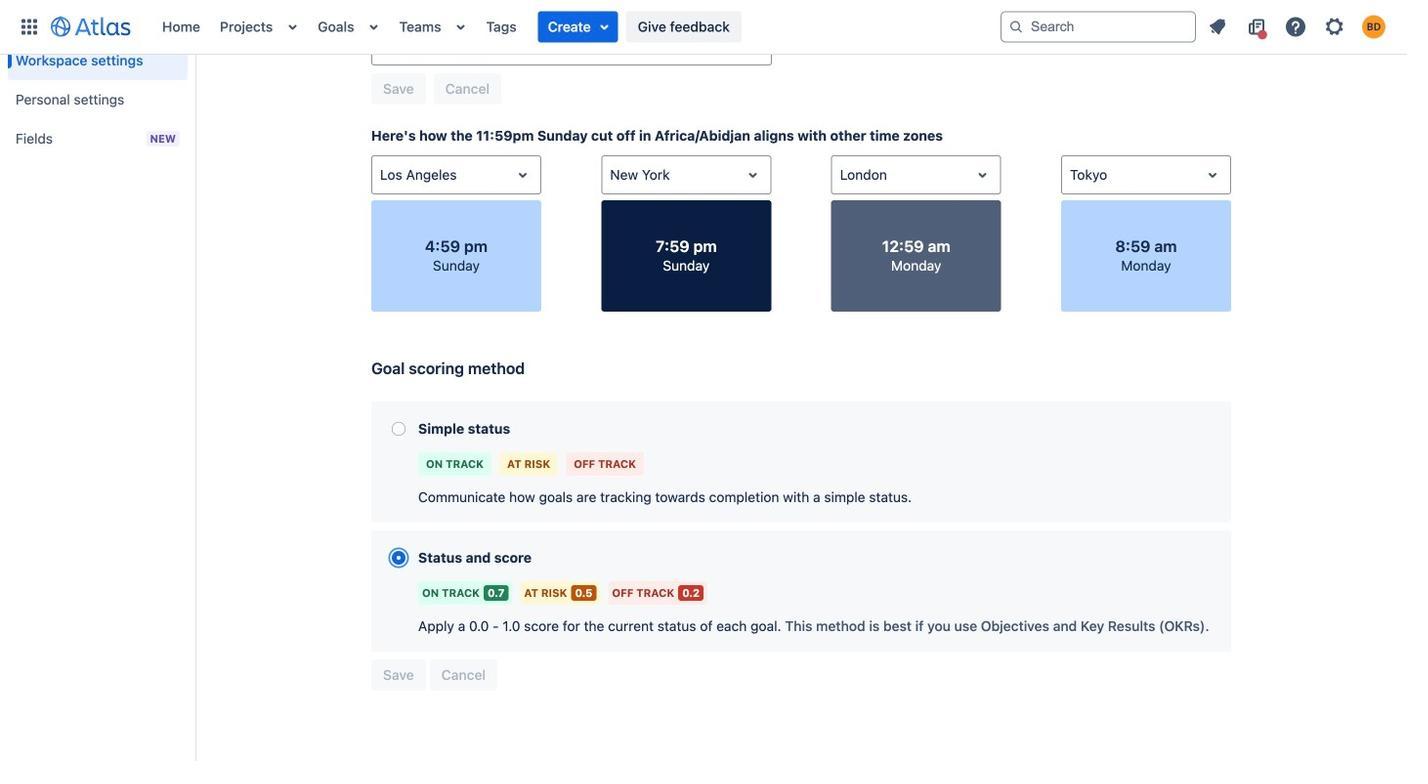 Task type: vqa. For each thing, say whether or not it's contained in the screenshot.
group to the bottom
yes



Task type: describe. For each thing, give the bounding box(es) containing it.
0 horizontal spatial list
[[152, 0, 1001, 54]]

1 horizontal spatial list
[[1200, 11, 1396, 43]]

help image
[[1284, 15, 1308, 39]]

2 open image from the left
[[741, 163, 765, 187]]

1 vertical spatial open image
[[1201, 163, 1225, 187]]

1 horizontal spatial group
[[371, 660, 498, 691]]

account image
[[1362, 15, 1386, 39]]



Task type: locate. For each thing, give the bounding box(es) containing it.
settings image
[[1323, 15, 1347, 39]]

1 vertical spatial group
[[371, 660, 498, 691]]

None search field
[[1001, 11, 1196, 43]]

0 horizontal spatial open image
[[742, 34, 765, 58]]

open image
[[511, 163, 535, 187], [741, 163, 765, 187], [971, 163, 995, 187]]

search image
[[1009, 19, 1024, 35]]

0 horizontal spatial open image
[[511, 163, 535, 187]]

0 vertical spatial open image
[[742, 34, 765, 58]]

2 horizontal spatial open image
[[971, 163, 995, 187]]

None radio
[[392, 422, 406, 436], [392, 551, 406, 565], [392, 422, 406, 436], [392, 551, 406, 565]]

None text field
[[380, 36, 384, 56], [380, 165, 384, 185], [610, 165, 614, 185], [840, 165, 844, 185], [380, 36, 384, 56], [380, 165, 384, 185], [610, 165, 614, 185], [840, 165, 844, 185]]

switch to... image
[[18, 15, 41, 39]]

notifications image
[[1206, 15, 1230, 39]]

open image
[[742, 34, 765, 58], [1201, 163, 1225, 187]]

3 open image from the left
[[971, 163, 995, 187]]

0 vertical spatial group
[[8, 0, 188, 164]]

0 horizontal spatial group
[[8, 0, 188, 164]]

1 horizontal spatial open image
[[741, 163, 765, 187]]

group
[[8, 0, 188, 164], [371, 660, 498, 691]]

1 open image from the left
[[511, 163, 535, 187]]

list
[[152, 0, 1001, 54], [1200, 11, 1396, 43]]

list item inside the top element
[[538, 11, 618, 43]]

heading
[[8, 20, 188, 35]]

top element
[[12, 0, 1001, 54]]

1 horizontal spatial open image
[[1201, 163, 1225, 187]]

Search field
[[1001, 11, 1196, 43]]

list item
[[538, 11, 618, 43]]

banner
[[0, 0, 1407, 55]]



